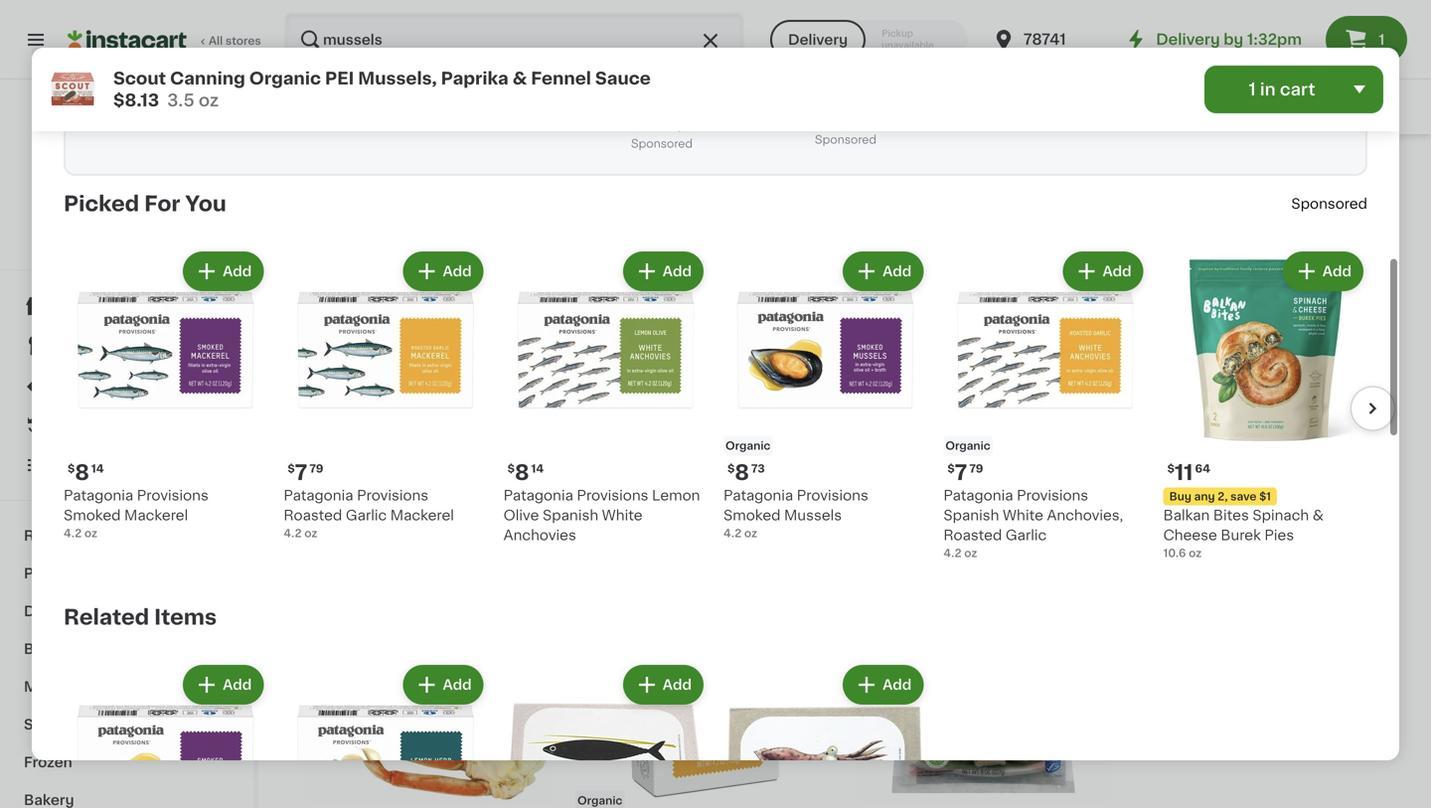 Task type: vqa. For each thing, say whether or not it's contained in the screenshot.
See eligible items associated with 3
no



Task type: locate. For each thing, give the bounding box(es) containing it.
0 vertical spatial garlic
[[346, 508, 387, 522]]

/
[[299, 80, 304, 91]]

$1.88 each (estimated) element
[[265, 32, 433, 57]]

provisions inside patagonia provisions roasted garlic mackerel 4.2 oz
[[357, 489, 429, 503]]

1 $8.73 element from the left
[[576, 432, 837, 458]]

&
[[513, 70, 527, 87], [632, 80, 643, 94], [1313, 508, 1324, 522], [66, 604, 78, 618], [64, 680, 76, 694], [79, 718, 91, 732]]

1 $ 7 79 from the left
[[288, 462, 323, 483]]

1 horizontal spatial $ 7 79
[[948, 462, 983, 483]]

& inside 'balkan bites spinach & cheese burek pies 10.6 oz'
[[1313, 508, 1324, 522]]

garlic inside patagonia provisions roasted garlic mackerel 4.2 oz
[[346, 508, 387, 522]]

lemon inside patagonia provisions lemon herb mussels
[[724, 60, 772, 74]]

garlic inside patagonia provisions spanish white anchovies, roasted garlic 4.2 oz
[[1006, 528, 1047, 542]]

delivery inside delivery by 1:32pm link
[[1156, 32, 1220, 47]]

$8.73 element for patagonia provisions lemon herb mussels
[[576, 432, 837, 458]]

burek
[[1221, 528, 1261, 542]]

1 horizontal spatial in
[[1260, 81, 1276, 98]]

1 horizontal spatial central
[[1130, 461, 1181, 475]]

8 oz
[[815, 120, 839, 131]]

market up any
[[1185, 461, 1233, 475]]

sponsored badge image down many at top left
[[632, 138, 692, 150]]

0 vertical spatial roasted
[[284, 508, 342, 522]]

central up satisfaction
[[73, 198, 126, 212]]

64 inside item carousel region
[[1195, 463, 1211, 474]]

0 horizontal spatial $8.73 element
[[576, 432, 837, 458]]

2 herb from the top
[[776, 461, 810, 475]]

1 horizontal spatial white
[[602, 508, 643, 522]]

spo
[[1292, 197, 1319, 211]]

/lb up central market fresh sea scallops
[[1195, 433, 1217, 449]]

central
[[73, 198, 126, 212], [1130, 461, 1181, 475]]

1 horizontal spatial 14
[[531, 463, 544, 474]]

0 horizontal spatial market
[[130, 198, 180, 212]]

1 horizontal spatial 11
[[864, 34, 883, 55]]

+
[[915, 481, 923, 495]]

$ 11 64 up buy
[[1168, 462, 1211, 483]]

2 vertical spatial lemon
[[652, 489, 700, 503]]

mackerel inside patagonia provisions roasted garlic mackerel 4.2 oz
[[390, 508, 454, 522]]

1 horizontal spatial 79
[[969, 463, 983, 474]]

$ 11 64
[[857, 34, 900, 55], [1168, 462, 1211, 483]]

1 vertical spatial spinach
[[1253, 508, 1309, 522]]

product group containing patagonia provisions mussels, in olive oil + broth, savory sofrito
[[853, 163, 1114, 498]]

market
[[130, 198, 180, 212], [1185, 461, 1233, 475]]

sponsored badge image for 11
[[815, 134, 875, 146]]

7
[[295, 462, 307, 483], [955, 462, 967, 483]]

sponsored badge image inside product "group"
[[632, 138, 692, 150]]

dairy & eggs
[[24, 604, 117, 618]]

79 up patagonia provisions roasted garlic mackerel 4.2 oz
[[309, 463, 323, 474]]

orange
[[155, 60, 207, 74]]

1 horizontal spatial market
[[1185, 461, 1233, 475]]

0 horizontal spatial in
[[686, 120, 696, 131]]

0 horizontal spatial $ 8 14
[[68, 462, 104, 483]]

you
[[185, 194, 226, 214]]

2 $ 7 79 from the left
[[948, 462, 983, 483]]

broth,
[[927, 481, 969, 495]]

$ inside $ 6 98 /lb
[[1134, 35, 1141, 46]]

1 vertical spatial garlic
[[1006, 528, 1047, 542]]

& left 'eggs'
[[66, 604, 78, 618]]

0 horizontal spatial mussels,
[[358, 70, 437, 87]]

1 horizontal spatial sponsored badge image
[[815, 134, 875, 146]]

1 vertical spatial central
[[1130, 461, 1181, 475]]

7 left "savory"
[[955, 462, 967, 483]]

14 right lists
[[91, 463, 104, 474]]

mussels, inside scout canning organic pei mussels, paprika & fennel sauce $8.13 3.5 oz
[[358, 70, 437, 87]]

roasted inside patagonia provisions spanish white anchovies, roasted garlic 4.2 oz
[[944, 528, 1002, 542]]

73 for patagonia provisions lemon herb mussels
[[603, 35, 617, 46]]

store
[[859, 13, 884, 22]]

/lb right 10
[[1058, 33, 1080, 49]]

0 horizontal spatial $ 7 79
[[288, 462, 323, 483]]

0 vertical spatial in
[[1260, 81, 1276, 98]]

1 7 from the left
[[295, 462, 307, 483]]

white inside patagonia provisions spanish white anchovies, roasted garlic 4.2 oz
[[1003, 508, 1044, 522]]

in left stock on the top of page
[[686, 120, 696, 131]]

$8.73 element
[[576, 432, 837, 458], [853, 432, 1114, 458]]

item carousel region
[[36, 240, 1396, 598]]

delivery up the "hodgson"
[[1156, 32, 1220, 47]]

79
[[309, 463, 323, 474], [969, 463, 983, 474]]

11 up recommended searches element
[[827, 34, 845, 55]]

herb inside patagonia provisions lemon herb mussels 4.2 oz
[[776, 461, 810, 475]]

1 vertical spatial olive
[[504, 508, 539, 522]]

ginger
[[324, 60, 371, 74]]

8 inside 12 hodgson mill angel hair brown rice pasta 8 oz
[[1182, 100, 1190, 111]]

0 horizontal spatial 7
[[295, 462, 307, 483]]

1 vertical spatial 64
[[1195, 463, 1211, 474]]

balkan
[[1164, 508, 1210, 522]]

& down $4.65 per pound element
[[513, 70, 527, 87]]

related items
[[64, 607, 217, 628]]

1 vertical spatial mussels,
[[1001, 461, 1063, 475]]

delivery
[[1156, 32, 1220, 47], [788, 33, 848, 47]]

7 for patagonia provisions roasted garlic mackerel
[[295, 462, 307, 483]]

0 horizontal spatial 1
[[276, 34, 285, 55]]

1 horizontal spatial mackerel
[[390, 508, 454, 522]]

scallops
[[1309, 461, 1368, 475]]

mackerel
[[124, 508, 188, 522], [390, 508, 454, 522]]

1 horizontal spatial 64
[[1195, 463, 1211, 474]]

in
[[1260, 81, 1276, 98], [686, 120, 696, 131]]

0 horizontal spatial roasted
[[284, 508, 342, 522]]

hair
[[1321, 60, 1350, 74]]

spanish inside 'patagonia provisions lemon olive spanish white anchovies'
[[543, 508, 598, 522]]

olive inside 'patagonia provisions lemon olive spanish white anchovies'
[[504, 508, 539, 522]]

2 horizontal spatial 73
[[751, 463, 765, 474]]

0 horizontal spatial garlic
[[346, 508, 387, 522]]

sponsored badge image down the 8 oz
[[815, 134, 875, 146]]

frozen link
[[12, 743, 242, 781]]

1 $ 8 14 from the left
[[68, 462, 104, 483]]

0 horizontal spatial spinach
[[740, 60, 797, 74]]

smoked
[[447, 60, 504, 74], [447, 461, 504, 475], [64, 508, 121, 522], [724, 508, 781, 522]]

1 vertical spatial lemon
[[724, 461, 772, 475]]

organic inside scout canning organic pei mussels, paprika & fennel sauce $8.13 3.5 oz
[[249, 70, 321, 87]]

1 vertical spatial roasted
[[944, 528, 1002, 542]]

4.2 inside patagonia provisions roasted garlic mackerel 4.2 oz
[[284, 528, 302, 539]]

0 horizontal spatial mackerel
[[124, 508, 188, 522]]

0 vertical spatial $ 11 64
[[857, 34, 900, 55]]

market inside the central market link
[[130, 198, 180, 212]]

in up baking in the right of the page
[[1260, 81, 1276, 98]]

patagonia provisions lemon olive spanish white anchovies
[[504, 489, 700, 542]]

0 horizontal spatial delivery
[[788, 33, 848, 47]]

ravioli
[[717, 80, 763, 94]]

2 14 from the left
[[531, 463, 544, 474]]

lemon inside patagonia provisions lemon herb mussels 4.2 oz
[[724, 461, 772, 475]]

0 vertical spatial herb
[[776, 60, 810, 74]]

1 horizontal spatial $ 8 14
[[508, 462, 544, 483]]

$ 8 14 for patagonia provisions smoked mackerel
[[68, 462, 104, 483]]

64 up any
[[1195, 463, 1211, 474]]

roasted
[[284, 508, 342, 522], [944, 528, 1002, 542]]

any
[[1194, 491, 1215, 502]]

provisions inside patagonia provisions smoked mackerel 4.2 oz
[[137, 489, 209, 503]]

2 horizontal spatial 1
[[1379, 33, 1385, 47]]

1 vertical spatial in
[[686, 120, 696, 131]]

0 horizontal spatial $ 8 73
[[302, 34, 340, 55]]

1 horizontal spatial spinach
[[1253, 508, 1309, 522]]

0 horizontal spatial patagonia provisions smoked mussels 4.2 oz
[[298, 461, 504, 511]]

0 vertical spatial central
[[73, 198, 126, 212]]

$ 8 14 up anchovies
[[508, 462, 544, 483]]

all
[[209, 35, 223, 46]]

1 horizontal spatial spanish
[[944, 508, 999, 522]]

mussels,
[[358, 70, 437, 87], [1001, 461, 1063, 475]]

produce link
[[12, 555, 242, 592]]

shop link
[[12, 286, 242, 326]]

0 vertical spatial spinach
[[740, 60, 797, 74]]

0 horizontal spatial olive
[[504, 508, 539, 522]]

smoked inside product "group"
[[447, 461, 504, 475]]

market up 100% satisfaction guarantee
[[130, 198, 180, 212]]

product group
[[632, 0, 799, 155], [815, 0, 983, 151], [298, 163, 560, 514], [576, 163, 837, 514], [853, 163, 1114, 498], [1130, 163, 1392, 478], [64, 248, 268, 541], [284, 248, 488, 541], [504, 248, 708, 545], [724, 248, 928, 541], [944, 248, 1148, 561], [1164, 248, 1368, 561], [64, 661, 268, 808], [284, 661, 488, 808], [504, 661, 708, 808], [724, 661, 928, 808]]

98
[[1158, 35, 1173, 46]]

olive up anchovies
[[504, 508, 539, 522]]

$ 11 64 down store
[[857, 34, 900, 55]]

delivery up recommended searches element
[[788, 33, 848, 47]]

patagonia
[[298, 60, 368, 74], [576, 60, 645, 74], [298, 461, 368, 475], [576, 461, 645, 475], [853, 461, 923, 475], [64, 489, 133, 503], [724, 489, 793, 503], [284, 489, 353, 503], [504, 489, 573, 503], [944, 489, 1013, 503]]

olive left oil
[[853, 481, 888, 495]]

mussels, down the (est.)
[[358, 70, 437, 87]]

store choice
[[859, 13, 919, 22]]

delivery for delivery
[[788, 33, 848, 47]]

canning
[[170, 70, 245, 87]]

1 in cart
[[1249, 81, 1316, 98]]

spinach up ravioli
[[740, 60, 797, 74]]

2 $ 8 14 from the left
[[508, 462, 544, 483]]

2 mackerel from the left
[[390, 508, 454, 522]]

1 vertical spatial herb
[[776, 461, 810, 475]]

0 horizontal spatial $ 11 64
[[857, 34, 900, 55]]

1 horizontal spatial patagonia provisions smoked mussels 4.2 oz
[[724, 489, 869, 539]]

1 horizontal spatial roasted
[[944, 528, 1002, 542]]

& down the 'del'
[[632, 80, 643, 94]]

in inside field
[[1260, 81, 1276, 98]]

64 down store choice at the top of the page
[[884, 35, 900, 46]]

6
[[1141, 34, 1156, 55]]

0 horizontal spatial 73
[[326, 35, 340, 46]]

0 vertical spatial olive
[[853, 481, 888, 495]]

$ 11 64 inside item carousel region
[[1168, 462, 1211, 483]]

recipes
[[24, 529, 82, 543]]

$ 8 14
[[68, 462, 104, 483], [508, 462, 544, 483]]

1 inside button
[[1379, 33, 1385, 47]]

2 79 from the left
[[969, 463, 983, 474]]

73 inside item carousel region
[[751, 463, 765, 474]]

scout
[[113, 70, 166, 87]]

eggs
[[81, 604, 117, 618]]

$ 8 73 for patagonia provisions smoked mussels
[[302, 34, 340, 55]]

patagonia inside 'patagonia provisions lemon olive spanish white anchovies'
[[504, 489, 573, 503]]

0 horizontal spatial sponsored badge image
[[632, 138, 692, 150]]

patagonia inside patagonia provisions lemon herb mussels 4.2 oz
[[576, 461, 645, 475]]

1 horizontal spatial 7
[[955, 462, 967, 483]]

herb for patagonia provisions lemon herb mussels 4.2 oz
[[776, 461, 810, 475]]

balkan bites spinach & cheese burek pies 10.6 oz
[[1164, 508, 1324, 559]]

savory
[[972, 481, 1020, 495]]

$ 8 14 up patagonia provisions smoked mackerel 4.2 oz
[[68, 462, 104, 483]]

1 horizontal spatial 1
[[1249, 81, 1256, 98]]

1 mackerel from the left
[[124, 508, 188, 522]]

1 inside field
[[1249, 81, 1256, 98]]

1 horizontal spatial garlic
[[1006, 528, 1047, 542]]

11 up buy
[[1175, 462, 1193, 483]]

11 down store
[[864, 34, 883, 55]]

oz inside patagonia provisions smoked mackerel 4.2 oz
[[84, 528, 97, 539]]

anchovies
[[504, 528, 576, 542]]

each (est.)
[[311, 33, 396, 49]]

None search field
[[284, 12, 744, 68]]

7 up patagonia provisions roasted garlic mackerel 4.2 oz
[[295, 462, 307, 483]]

market for central market fresh sea scallops
[[1185, 461, 1233, 475]]

2 horizontal spatial 11
[[1175, 462, 1193, 483]]

add button
[[185, 254, 262, 289], [405, 254, 482, 289], [625, 254, 702, 289], [845, 254, 922, 289], [1065, 254, 1142, 289], [1285, 254, 1362, 289], [185, 667, 262, 703], [405, 667, 482, 703], [625, 667, 702, 703], [845, 667, 922, 703]]

1 horizontal spatial mussels,
[[1001, 461, 1063, 475]]

0 vertical spatial lemon
[[724, 60, 772, 74]]

/lb inside $10.47 per pound element
[[1058, 33, 1080, 49]]

brown
[[1182, 80, 1226, 94]]

1 horizontal spatial $ 11 64
[[1168, 462, 1211, 483]]

& down scallops
[[1313, 508, 1324, 522]]

spinach inside 13 del real foods spinach & artichoke ravioli
[[740, 60, 797, 74]]

mussels, up 'sofrito'
[[1001, 461, 1063, 475]]

patagonia inside the 'patagonia provisions smoked mussels'
[[298, 60, 368, 74]]

1 herb from the top
[[776, 60, 810, 74]]

1 horizontal spatial olive
[[853, 481, 888, 495]]

bakery
[[24, 793, 74, 807]]

$ 7 79 up patagonia provisions roasted garlic mackerel 4.2 oz
[[288, 462, 323, 483]]

mussels, inside patagonia provisions mussels, in olive oil + broth, savory sofrito
[[1001, 461, 1063, 475]]

$8.73 element up patagonia provisions mussels, in olive oil + broth, savory sofrito
[[853, 432, 1114, 458]]

14 up anchovies
[[531, 463, 544, 474]]

1 horizontal spatial $ 8 73
[[579, 34, 617, 55]]

dairy & eggs link
[[12, 592, 242, 630]]

spinach up pies at the right bottom of page
[[1253, 508, 1309, 522]]

central inside product "group"
[[1130, 461, 1181, 475]]

0 horizontal spatial 14
[[91, 463, 104, 474]]

$6.98 per pound element
[[1130, 31, 1392, 57]]

$ 8 73
[[302, 34, 340, 55], [579, 34, 617, 55], [728, 462, 765, 483]]

0
[[93, 34, 108, 55]]

0 vertical spatial market
[[130, 198, 180, 212]]

lemon for patagonia provisions lemon herb mussels 4.2 oz
[[724, 461, 772, 475]]

2 horizontal spatial $ 8 73
[[728, 462, 765, 483]]

central up buy
[[1130, 461, 1181, 475]]

smoked inside patagonia provisions smoked mackerel 4.2 oz
[[64, 508, 121, 522]]

$ 7 79 right the +
[[948, 462, 983, 483]]

deals
[[56, 379, 97, 393]]

0 horizontal spatial 79
[[309, 463, 323, 474]]

lemon inside 'patagonia provisions lemon olive spanish white anchovies'
[[652, 489, 700, 503]]

recipes link
[[12, 517, 242, 555]]

$8.73 element up patagonia provisions lemon herb mussels 4.2 oz
[[576, 432, 837, 458]]

1 spanish from the left
[[543, 508, 598, 522]]

1 horizontal spatial $8.73 element
[[853, 432, 1114, 458]]

$ 7 79
[[288, 462, 323, 483], [948, 462, 983, 483]]

2 spanish from the left
[[944, 508, 999, 522]]

mackerel inside patagonia provisions smoked mackerel 4.2 oz
[[124, 508, 188, 522]]

2 7 from the left
[[955, 462, 967, 483]]

$8.73 element for patagonia provisions mussels, in olive oil + broth, savory sofrito
[[853, 432, 1114, 458]]

lemon for patagonia provisions lemon olive spanish white anchovies
[[652, 489, 700, 503]]

patagonia inside patagonia provisions spanish white anchovies, roasted garlic 4.2 oz
[[944, 489, 1013, 503]]

2 $8.73 element from the left
[[853, 432, 1114, 458]]

1 horizontal spatial delivery
[[1156, 32, 1220, 47]]

sponsored badge image
[[815, 134, 875, 146], [632, 138, 692, 150]]

1 79 from the left
[[309, 463, 323, 474]]

baking
[[1232, 100, 1280, 114]]

0 horizontal spatial central
[[73, 198, 126, 212]]

0 vertical spatial mussels,
[[358, 70, 437, 87]]

1 14 from the left
[[91, 463, 104, 474]]

13 del real foods spinach & artichoke ravioli
[[632, 34, 797, 94]]

meat & seafood
[[24, 680, 139, 694]]

spanish up anchovies
[[543, 508, 598, 522]]

market inside product "group"
[[1185, 461, 1233, 475]]

central for central market fresh sea scallops
[[1130, 461, 1181, 475]]

oz inside patagonia provisions spanish white anchovies, roasted garlic 4.2 oz
[[964, 548, 977, 559]]

2 horizontal spatial white
[[1003, 508, 1044, 522]]

provisions inside patagonia provisions spanish white anchovies, roasted garlic 4.2 oz
[[1017, 489, 1089, 503]]

1
[[1379, 33, 1385, 47], [276, 34, 285, 55], [1249, 81, 1256, 98]]

patagonia inside patagonia provisions lemon herb mussels
[[576, 60, 645, 74]]

spanish down broth, on the bottom right of page
[[944, 508, 999, 522]]

patagonia inside patagonia provisions mussels, in olive oil + broth, savory sofrito
[[853, 461, 923, 475]]

1 horizontal spatial 73
[[603, 35, 617, 46]]

11 inside item carousel region
[[1175, 462, 1193, 483]]

patagonia provisions smoked mussels
[[298, 60, 504, 94]]

product group containing patagonia provisions smoked mussels
[[298, 163, 560, 514]]

79 up "savory"
[[969, 463, 983, 474]]

patagonia provisions mussels, in olive oil + broth, savory sofrito button
[[853, 163, 1114, 498]]

1 vertical spatial $ 11 64
[[1168, 462, 1211, 483]]

add
[[223, 265, 252, 279], [443, 265, 472, 279], [663, 265, 692, 279], [883, 265, 912, 279], [1103, 265, 1132, 279], [1323, 265, 1352, 279], [223, 678, 252, 692], [443, 678, 472, 692], [663, 678, 692, 692], [883, 678, 912, 692]]

delivery inside delivery 'button'
[[788, 33, 848, 47]]

/lb right 98
[[1181, 32, 1202, 48]]

/lb up sliced white mushroom
[[499, 33, 521, 49]]

1 vertical spatial market
[[1185, 461, 1233, 475]]

herb inside patagonia provisions lemon herb mussels
[[776, 60, 810, 74]]

in inside product "group"
[[686, 120, 696, 131]]

paprika
[[441, 70, 509, 87]]

white inside 'patagonia provisions lemon olive spanish white anchovies'
[[602, 508, 643, 522]]

patagonia provisions spanish white anchovies, roasted garlic 4.2 oz
[[944, 489, 1123, 559]]

oz inside scout canning organic pei mussels, paprika & fennel sauce $8.13 3.5 oz
[[199, 92, 219, 109]]

0 horizontal spatial spanish
[[543, 508, 598, 522]]

oz
[[199, 92, 219, 109], [1192, 100, 1205, 111], [825, 120, 839, 131], [319, 500, 332, 511], [596, 500, 609, 511], [84, 528, 97, 539], [744, 528, 757, 539], [304, 528, 317, 539], [964, 548, 977, 559], [1189, 548, 1202, 559]]

sauce
[[595, 70, 651, 87]]

0 horizontal spatial 64
[[884, 35, 900, 46]]

recommended searches element
[[274, 80, 1431, 134]]

/lb inside $4.65 per pound element
[[499, 33, 521, 49]]

save
[[1231, 491, 1257, 502]]

78741
[[1024, 32, 1066, 47]]

nsored
[[1319, 197, 1368, 211]]



Task type: describe. For each thing, give the bounding box(es) containing it.
all stores link
[[68, 12, 262, 68]]

79 for patagonia provisions roasted garlic mackerel
[[309, 463, 323, 474]]

2,
[[1218, 491, 1228, 502]]

central market fresh sea scallops
[[1130, 461, 1368, 475]]

central for central market
[[73, 198, 126, 212]]

organic inside button
[[577, 795, 623, 806]]

shop
[[56, 299, 93, 313]]

sea
[[1279, 461, 1305, 475]]

oz inside patagonia provisions lemon herb mussels 4.2 oz
[[596, 500, 609, 511]]

product group containing 13
[[632, 0, 799, 155]]

deals link
[[12, 366, 242, 406]]

& inside 13 del real foods spinach & artichoke ravioli
[[632, 80, 643, 94]]

sliced white mushroom
[[448, 60, 614, 74]]

oil
[[892, 481, 911, 495]]

organic inside organic ginger root $5.22 / lb
[[265, 60, 321, 74]]

provisions inside the 'patagonia provisions smoked mussels'
[[372, 60, 443, 74]]

cart
[[1280, 81, 1316, 98]]

0 vertical spatial 64
[[884, 35, 900, 46]]

cooking
[[1314, 100, 1372, 114]]

olive inside patagonia provisions mussels, in olive oil + broth, savory sofrito
[[853, 481, 888, 495]]

0 horizontal spatial white
[[495, 60, 536, 74]]

instacart logo image
[[68, 28, 187, 52]]

anchovies,
[[1047, 508, 1123, 522]]

snacks
[[24, 718, 76, 732]]

/lb inside $ 6 98 /lb
[[1181, 32, 1202, 48]]

0 horizontal spatial 11
[[827, 34, 845, 55]]

produce
[[24, 567, 84, 580]]

provisions inside patagonia provisions lemon herb mussels 4.2 oz
[[649, 461, 720, 475]]

snacks & candy link
[[12, 706, 242, 743]]

product group containing /lb
[[1130, 163, 1392, 478]]

spo nsored
[[1292, 197, 1368, 211]]

sponsored badge image for 13
[[632, 138, 692, 150]]

10.6
[[1164, 548, 1186, 559]]

78741 button
[[992, 12, 1111, 68]]

& left candy
[[79, 718, 91, 732]]

$10.47 per pound element
[[999, 32, 1166, 57]]

provisions inside patagonia provisions lemon herb mussels
[[649, 60, 720, 74]]

each
[[311, 33, 350, 49]]

in for 1
[[1260, 81, 1276, 98]]

14 for patagonia provisions lemon olive spanish white anchovies
[[531, 463, 544, 474]]

oz inside 'balkan bites spinach & cheese burek pies 10.6 oz'
[[1189, 548, 1202, 559]]

candy
[[94, 718, 142, 732]]

service type group
[[770, 20, 968, 60]]

patagonia inside patagonia provisions roasted garlic mackerel 4.2 oz
[[284, 489, 353, 503]]

beverages link
[[12, 630, 242, 668]]

items
[[154, 607, 217, 628]]

$ 7 79 for patagonia provisions roasted garlic mackerel
[[288, 462, 323, 483]]

& right meat
[[64, 680, 76, 694]]

snacks & candy
[[24, 718, 142, 732]]

stores
[[226, 35, 261, 46]]

$ 8 14 for patagonia provisions lemon olive spanish white anchovies
[[508, 462, 544, 483]]

for
[[144, 194, 180, 214]]

patagonia provisions smoked mackerel 4.2 oz
[[64, 489, 209, 539]]

delivery for delivery by 1:32pm
[[1156, 32, 1220, 47]]

/lb inside product "group"
[[1195, 433, 1217, 449]]

related
[[64, 607, 149, 628]]

bites
[[1214, 508, 1249, 522]]

by
[[1224, 32, 1244, 47]]

provisions inside patagonia provisions mussels, in olive oil + broth, savory sofrito
[[926, 461, 998, 475]]

cheese
[[1164, 528, 1217, 542]]

provisions inside 'patagonia provisions lemon olive spanish white anchovies'
[[577, 489, 649, 503]]

$4.65 per pound element
[[448, 32, 616, 57]]

1 in cart field
[[1205, 66, 1384, 113]]

many in stock
[[652, 120, 730, 131]]

fresh
[[1237, 461, 1275, 475]]

many
[[652, 120, 683, 131]]

central market
[[73, 198, 180, 212]]

roasted inside patagonia provisions roasted garlic mackerel 4.2 oz
[[284, 508, 342, 522]]

patagonia provisions smoked mussels 4.2 oz inside item carousel region
[[724, 489, 869, 539]]

buy
[[1170, 491, 1192, 502]]

mussels inside item carousel region
[[784, 508, 842, 522]]

4.2 inside patagonia provisions lemon herb mussels 4.2 oz
[[576, 500, 594, 511]]

bakery link
[[12, 781, 242, 808]]

smoked inside the 'patagonia provisions smoked mussels'
[[447, 60, 504, 74]]

4
[[460, 34, 475, 55]]

central market link
[[73, 103, 180, 215]]

meat & seafood link
[[12, 668, 242, 706]]

lemon for patagonia provisions lemon herb mussels
[[724, 60, 772, 74]]

baking and cooking
[[1232, 100, 1372, 114]]

3.5
[[167, 92, 195, 109]]

4.2 inside patagonia provisions spanish white anchovies, roasted garlic 4.2 oz
[[944, 548, 962, 559]]

$ 8 73 for patagonia provisions lemon herb mussels
[[579, 34, 617, 55]]

choice
[[887, 13, 919, 22]]

100% satisfaction guarantee button
[[31, 235, 223, 254]]

central market logo image
[[83, 103, 170, 191]]

herb for patagonia provisions lemon herb mussels
[[776, 60, 810, 74]]

mussels inside patagonia provisions lemon herb mussels
[[576, 80, 633, 94]]

mussels inside patagonia provisions lemon herb mussels 4.2 oz
[[576, 481, 633, 495]]

satisfaction
[[84, 241, 150, 252]]

delivery by 1:32pm link
[[1124, 28, 1302, 52]]

patagonia provisions smoked mussels 4.2 oz inside product "group"
[[298, 461, 504, 511]]

dairy
[[24, 604, 63, 618]]

$ 7 79 for patagonia provisions spanish white anchovies, roasted garlic
[[948, 462, 983, 483]]

and
[[1284, 100, 1311, 114]]

mussels inside the 'patagonia provisions smoked mussels'
[[298, 80, 356, 94]]

sofrito
[[1024, 481, 1071, 495]]

in for many
[[686, 120, 696, 131]]

79 for patagonia provisions spanish white anchovies, roasted garlic
[[969, 463, 983, 474]]

$ 6 98 /lb
[[1134, 32, 1202, 55]]

patagonia provisions lemon herb mussels
[[576, 60, 810, 94]]

picked
[[64, 194, 139, 214]]

root
[[375, 60, 408, 74]]

mill
[[1250, 60, 1274, 74]]

$5.22
[[265, 80, 297, 91]]

foods
[[693, 60, 737, 74]]

patagonia inside patagonia provisions smoked mackerel 4.2 oz
[[64, 489, 133, 503]]

pies
[[1265, 528, 1294, 542]]

hodgson
[[1182, 60, 1246, 74]]

13
[[643, 34, 666, 55]]

lb
[[307, 80, 317, 91]]

4.2 inside patagonia provisions smoked mackerel 4.2 oz
[[64, 528, 82, 539]]

patagonia provisions mussels, in olive oil + broth, savory sofrito
[[853, 461, 1079, 495]]

beverages
[[24, 642, 100, 656]]

spanish inside patagonia provisions spanish white anchovies, roasted garlic 4.2 oz
[[944, 508, 999, 522]]

100% satisfaction guarantee
[[51, 241, 211, 252]]

market for central market
[[130, 198, 180, 212]]

spinach inside 'balkan bites spinach & cheese burek pies 10.6 oz'
[[1253, 508, 1309, 522]]

oz inside patagonia provisions roasted garlic mackerel 4.2 oz
[[304, 528, 317, 539]]

lists
[[56, 458, 90, 472]]

baking and cooking link
[[1202, 87, 1382, 127]]

rice
[[1230, 80, 1261, 94]]

all stores
[[209, 35, 261, 46]]

7 for patagonia provisions spanish white anchovies, roasted garlic
[[955, 462, 967, 483]]

0 midknight orange
[[82, 34, 207, 74]]

pei
[[325, 70, 354, 87]]

picked for you
[[64, 194, 226, 214]]

product group containing patagonia provisions lemon herb mussels
[[576, 163, 837, 514]]

& inside scout canning organic pei mussels, paprika & fennel sauce $8.13 3.5 oz
[[513, 70, 527, 87]]

$8.13
[[113, 92, 159, 109]]

$ 8 73 inside item carousel region
[[728, 462, 765, 483]]

14 for patagonia provisions smoked mackerel
[[91, 463, 104, 474]]

100%
[[51, 241, 81, 252]]

delivery by 1:32pm
[[1156, 32, 1302, 47]]

in
[[1066, 461, 1079, 475]]

73 for patagonia provisions smoked mussels
[[326, 35, 340, 46]]

12
[[1194, 34, 1216, 55]]

lists link
[[12, 445, 242, 485]]

organic button
[[576, 545, 837, 808]]

del
[[632, 60, 656, 74]]

oz inside 12 hodgson mill angel hair brown rice pasta 8 oz
[[1192, 100, 1205, 111]]

patagonia provisions roasted garlic mackerel 4.2 oz
[[284, 489, 454, 539]]

pasta
[[1265, 80, 1304, 94]]



